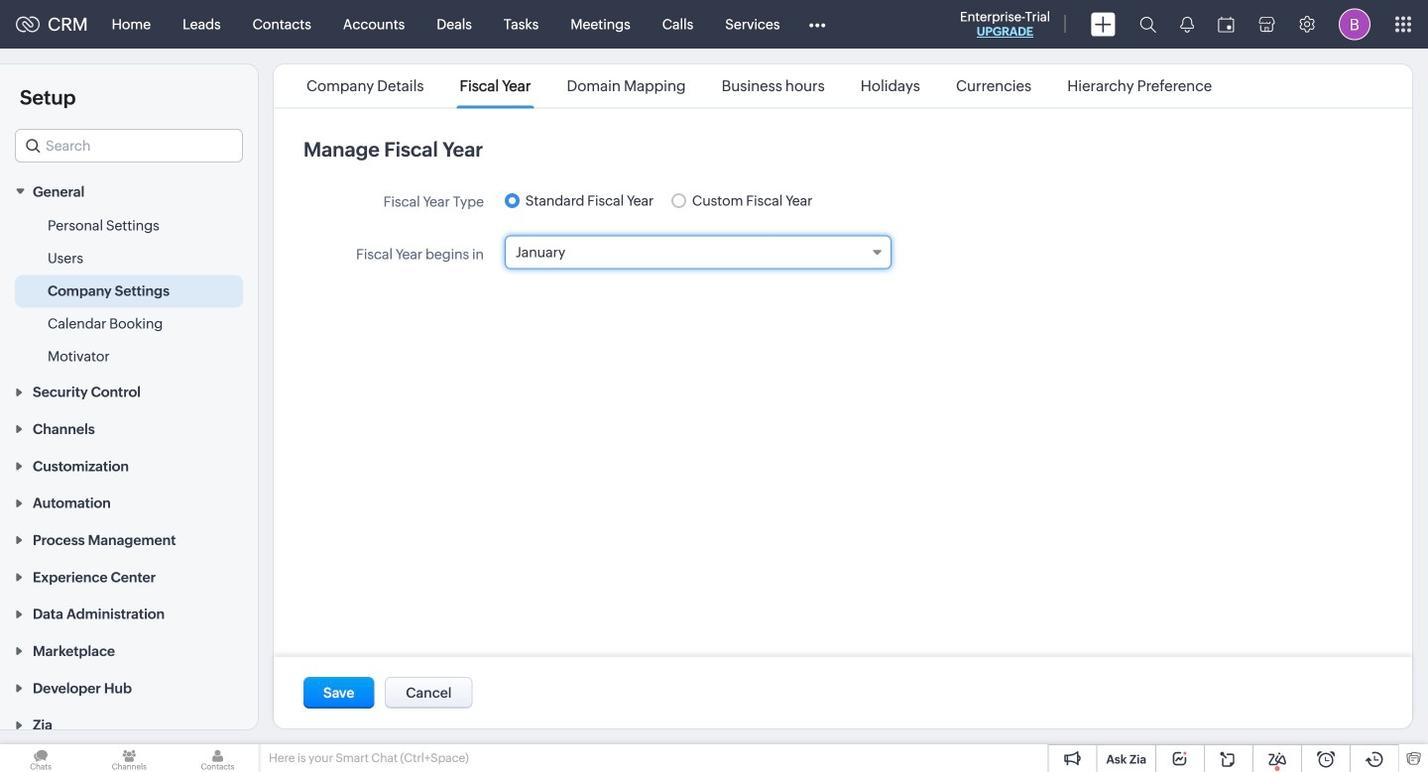 Task type: locate. For each thing, give the bounding box(es) containing it.
create menu element
[[1079, 0, 1128, 48]]

search element
[[1128, 0, 1169, 49]]

None field
[[15, 129, 243, 163], [505, 236, 892, 269], [505, 236, 892, 269]]

contacts image
[[177, 745, 259, 773]]

search image
[[1140, 16, 1157, 33]]

profile element
[[1328, 0, 1383, 48]]

none field search
[[15, 129, 243, 163]]

channels image
[[88, 745, 170, 773]]

list
[[289, 64, 1231, 108]]

Search text field
[[16, 130, 242, 162]]

region
[[0, 210, 258, 373]]



Task type: describe. For each thing, give the bounding box(es) containing it.
signals element
[[1169, 0, 1206, 49]]

signals image
[[1181, 16, 1195, 33]]

create menu image
[[1091, 12, 1116, 36]]

profile image
[[1339, 8, 1371, 40]]

Other Modules field
[[796, 8, 839, 40]]

logo image
[[16, 16, 40, 32]]

chats image
[[0, 745, 82, 773]]

calendar image
[[1218, 16, 1235, 32]]



Task type: vqa. For each thing, say whether or not it's contained in the screenshot.
search Text Box
yes



